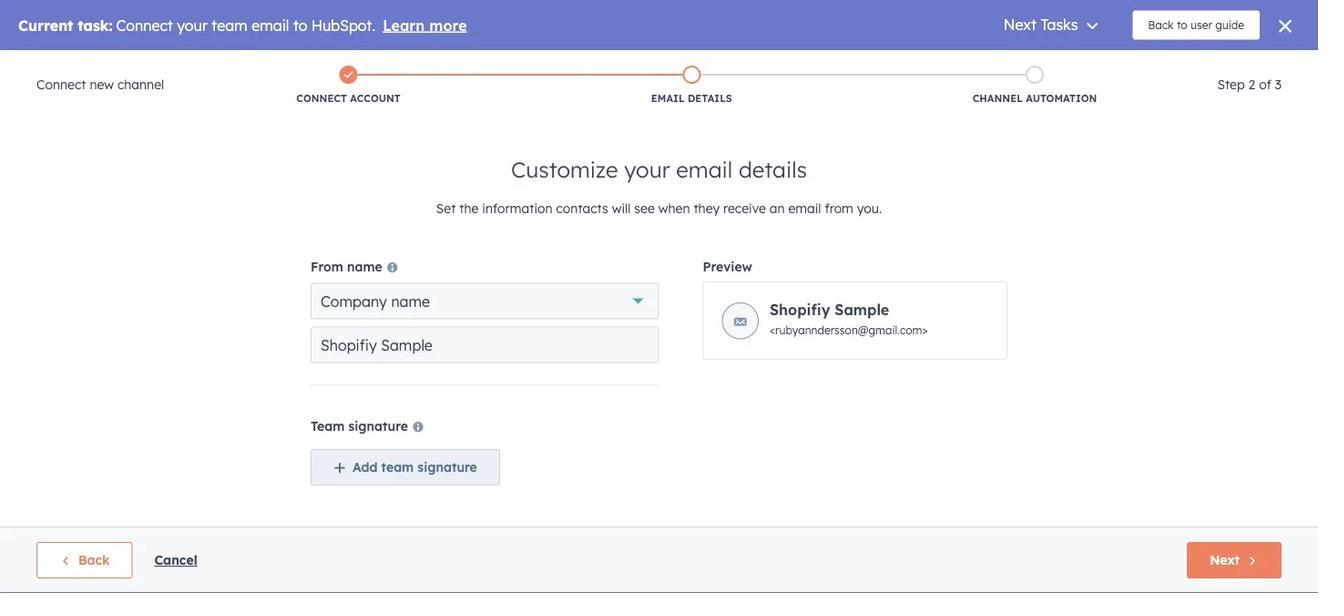 Task type: vqa. For each thing, say whether or not it's contained in the screenshot.
the all within the require two-factor authentication (2fa) when this is selected all users are required to use 2fa to log in.
no



Task type: describe. For each thing, give the bounding box(es) containing it.
shopifiy sample <rubyanndersson@gmail.com>
[[770, 301, 928, 337]]

list containing connect account
[[177, 62, 1207, 109]]

upgrade image
[[936, 58, 952, 74]]

add team signature
[[353, 459, 477, 475]]

team
[[382, 459, 414, 475]]

1 vertical spatial email
[[789, 201, 822, 216]]

an
[[770, 201, 785, 216]]

information
[[482, 201, 553, 216]]

email details
[[652, 92, 733, 105]]

step 2 of 3
[[1218, 77, 1282, 93]]

ruby anderson image
[[1192, 57, 1208, 73]]

made
[[1236, 57, 1268, 72]]

team
[[311, 418, 345, 434]]

contacts
[[556, 201, 609, 216]]

automation
[[1027, 92, 1098, 105]]

1 menu item from the left
[[1042, 50, 1083, 79]]

Search HubSpot search field
[[1063, 88, 1286, 119]]

set
[[436, 201, 456, 216]]

when
[[659, 201, 690, 216]]

2 menu item from the left
[[1145, 50, 1179, 79]]

set the information contacts will see when they receive an email from you.
[[436, 201, 882, 216]]

settings image
[[1123, 58, 1140, 74]]

team signature
[[311, 418, 408, 434]]

email
[[652, 92, 685, 105]]

step
[[1218, 77, 1246, 93]]

see
[[635, 201, 655, 216]]

the
[[460, 201, 479, 216]]

1 horizontal spatial details
[[739, 156, 808, 183]]

preview
[[703, 259, 753, 275]]

from name
[[311, 259, 383, 275]]

connect new channel
[[36, 77, 164, 93]]

they
[[694, 201, 720, 216]]

name for company name
[[391, 292, 430, 310]]

company name button
[[311, 283, 659, 319]]

connect new channel heading
[[36, 74, 164, 96]]

connect account
[[297, 92, 401, 105]]

account
[[350, 92, 401, 105]]

menu containing self made
[[934, 50, 1297, 79]]

details inside list item
[[688, 92, 733, 105]]

from
[[825, 201, 854, 216]]

from
[[311, 259, 343, 275]]

will
[[612, 201, 631, 216]]

channel
[[973, 92, 1023, 105]]

<rubyanndersson@gmail.com>
[[770, 324, 928, 337]]

0 vertical spatial email
[[677, 156, 733, 183]]

of
[[1260, 77, 1272, 93]]

self made
[[1212, 57, 1268, 72]]

your
[[625, 156, 670, 183]]



Task type: locate. For each thing, give the bounding box(es) containing it.
email
[[677, 156, 733, 183], [789, 201, 822, 216]]

calling icon image
[[1016, 57, 1032, 74]]

0 horizontal spatial email
[[677, 156, 733, 183]]

company
[[321, 292, 387, 310]]

channel
[[118, 77, 164, 93]]

0 horizontal spatial name
[[347, 259, 383, 275]]

email up they
[[677, 156, 733, 183]]

1 vertical spatial name
[[391, 292, 430, 310]]

help image
[[1093, 58, 1109, 75]]

you.
[[858, 201, 882, 216]]

1 horizontal spatial email
[[789, 201, 822, 216]]

signature inside 'button'
[[418, 459, 477, 475]]

1 horizontal spatial name
[[391, 292, 430, 310]]

receive
[[724, 201, 766, 216]]

sample
[[835, 301, 890, 319]]

self
[[1212, 57, 1233, 72]]

details up an
[[739, 156, 808, 183]]

connect account completed list item
[[177, 62, 520, 109]]

0 vertical spatial name
[[347, 259, 383, 275]]

list
[[177, 62, 1207, 109]]

menu item right settings link
[[1145, 50, 1179, 79]]

add
[[353, 459, 378, 475]]

help button
[[1085, 50, 1116, 79]]

next
[[1211, 552, 1241, 568]]

connect inside list item
[[297, 92, 347, 105]]

name for from name
[[347, 259, 383, 275]]

email details list item
[[520, 62, 864, 109]]

menu
[[934, 50, 1297, 79]]

0 horizontal spatial menu item
[[1042, 50, 1083, 79]]

name inside company name popup button
[[391, 292, 430, 310]]

0 horizontal spatial details
[[688, 92, 733, 105]]

1 vertical spatial signature
[[418, 459, 477, 475]]

signature up add
[[349, 418, 408, 434]]

1 vertical spatial details
[[739, 156, 808, 183]]

connect for connect account
[[297, 92, 347, 105]]

signature
[[349, 418, 408, 434], [418, 459, 477, 475]]

settings link
[[1120, 55, 1143, 74]]

0 horizontal spatial signature
[[349, 418, 408, 434]]

connect
[[36, 77, 86, 93], [297, 92, 347, 105]]

1 horizontal spatial connect
[[297, 92, 347, 105]]

next button
[[1188, 542, 1282, 579]]

calling icon button
[[1009, 53, 1040, 77]]

company name
[[321, 292, 430, 310]]

new
[[90, 77, 114, 93]]

menu item up automation
[[1042, 50, 1083, 79]]

self made button
[[1181, 50, 1295, 79]]

customize
[[511, 156, 618, 183]]

cancel
[[154, 552, 198, 568]]

name
[[347, 259, 383, 275], [391, 292, 430, 310]]

2
[[1249, 77, 1256, 93]]

name right company
[[391, 292, 430, 310]]

customize your email details
[[511, 156, 808, 183]]

3
[[1276, 77, 1282, 93]]

1 horizontal spatial menu item
[[1145, 50, 1179, 79]]

cancel button
[[154, 550, 198, 572]]

connect left the 'account'
[[297, 92, 347, 105]]

back
[[78, 552, 110, 568]]

upgrade
[[956, 58, 1005, 73]]

0 vertical spatial signature
[[349, 418, 408, 434]]

0 horizontal spatial connect
[[36, 77, 86, 93]]

hubspot image
[[33, 54, 55, 76]]

email right an
[[789, 201, 822, 216]]

signature right team
[[418, 459, 477, 475]]

connect inside heading
[[36, 77, 86, 93]]

details
[[688, 92, 733, 105], [739, 156, 808, 183]]

name up company name
[[347, 259, 383, 275]]

1 horizontal spatial signature
[[418, 459, 477, 475]]

hubspot link
[[22, 54, 68, 76]]

add team signature button
[[311, 449, 500, 486]]

None text field
[[311, 327, 659, 363]]

details right email
[[688, 92, 733, 105]]

menu item
[[1042, 50, 1083, 79], [1145, 50, 1179, 79]]

connect down hubspot link
[[36, 77, 86, 93]]

back button
[[36, 542, 133, 579]]

connect for connect new channel
[[36, 77, 86, 93]]

0 vertical spatial details
[[688, 92, 733, 105]]

shopifiy
[[770, 301, 831, 319]]

channel automation
[[973, 92, 1098, 105]]

channel automation list item
[[864, 62, 1207, 109]]



